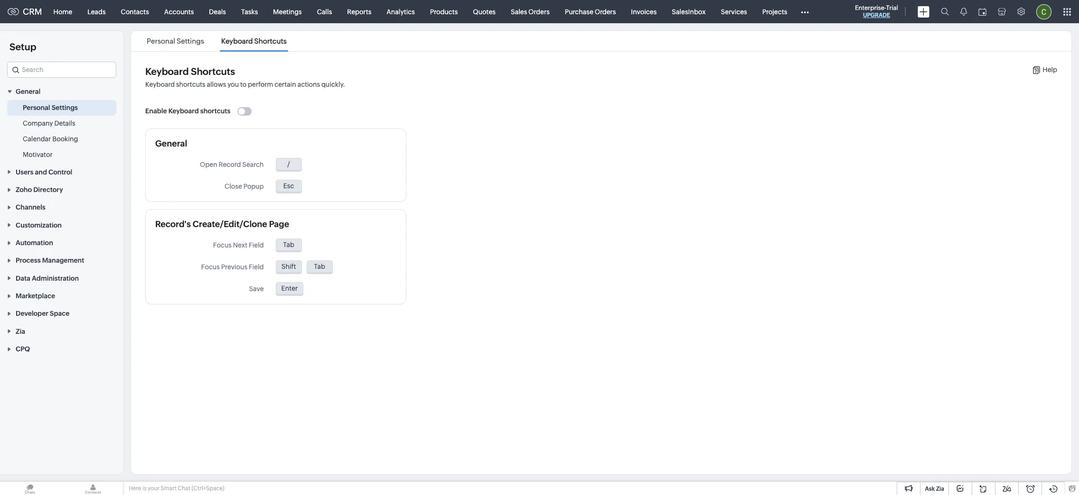 Task type: vqa. For each thing, say whether or not it's contained in the screenshot.
the top General
yes



Task type: describe. For each thing, give the bounding box(es) containing it.
zia button
[[0, 323, 124, 341]]

calls link
[[310, 0, 340, 23]]

profile element
[[1031, 0, 1058, 23]]

space
[[50, 310, 70, 318]]

page
[[269, 220, 289, 230]]

company details
[[23, 120, 75, 127]]

is
[[142, 486, 147, 493]]

0 vertical spatial settings
[[177, 37, 204, 45]]

record's
[[155, 220, 191, 230]]

details
[[54, 120, 75, 127]]

calendar booking
[[23, 136, 78, 143]]

1 vertical spatial general
[[155, 139, 187, 149]]

customization button
[[0, 216, 124, 234]]

orders for sales orders
[[529, 8, 550, 15]]

create menu element
[[913, 0, 936, 23]]

developer space button
[[0, 305, 124, 323]]

enable keyboard shortcuts
[[145, 107, 231, 115]]

enterprise-trial upgrade
[[856, 4, 899, 19]]

quotes
[[473, 8, 496, 15]]

reports link
[[340, 0, 379, 23]]

salesinbox link
[[665, 0, 714, 23]]

products link
[[423, 0, 466, 23]]

chats image
[[0, 483, 60, 496]]

motivator
[[23, 151, 53, 159]]

deals link
[[202, 0, 234, 23]]

marketplace button
[[0, 287, 124, 305]]

1 vertical spatial shortcuts
[[200, 107, 231, 115]]

accounts
[[164, 8, 194, 15]]

general inside dropdown button
[[16, 88, 41, 96]]

cpq button
[[0, 341, 124, 358]]

profile image
[[1037, 4, 1052, 19]]

personal settings link for keyboard shortcuts 'link' in the left of the page
[[145, 37, 206, 45]]

certain
[[275, 81, 296, 88]]

company
[[23, 120, 53, 127]]

crm link
[[8, 7, 42, 17]]

keyboard shortcuts allows you to perform certain actions quickly.
[[145, 81, 345, 88]]

here
[[129, 486, 141, 493]]

reports
[[347, 8, 372, 15]]

management
[[42, 257, 84, 265]]

motivator link
[[23, 150, 53, 160]]

deals
[[209, 8, 226, 15]]

contacts
[[121, 8, 149, 15]]

calendar booking link
[[23, 135, 78, 144]]

your
[[148, 486, 160, 493]]

home link
[[46, 0, 80, 23]]

meetings link
[[266, 0, 310, 23]]

calendar
[[23, 136, 51, 143]]

process management
[[16, 257, 84, 265]]

sales
[[511, 8, 527, 15]]

tasks
[[241, 8, 258, 15]]

purchase
[[565, 8, 594, 15]]

ask zia
[[926, 486, 945, 493]]

search element
[[936, 0, 955, 23]]

analytics
[[387, 8, 415, 15]]

zia inside zia dropdown button
[[16, 328, 25, 336]]

automation button
[[0, 234, 124, 252]]

data
[[16, 275, 30, 283]]

smart
[[161, 486, 177, 493]]

sales orders link
[[504, 0, 558, 23]]

allows
[[207, 81, 226, 88]]

keyboard shortcuts link
[[220, 37, 288, 45]]

shortcuts inside list
[[254, 37, 287, 45]]

users and control
[[16, 169, 72, 176]]

0 vertical spatial personal
[[147, 37, 175, 45]]

projects
[[763, 8, 788, 15]]

create menu image
[[918, 6, 930, 17]]

settings inside general region
[[52, 104, 78, 112]]

actions
[[298, 81, 320, 88]]

products
[[430, 8, 458, 15]]

projects link
[[755, 0, 795, 23]]

home
[[53, 8, 72, 15]]

personal inside personal settings link
[[23, 104, 50, 112]]

general region
[[0, 100, 124, 163]]

enable
[[145, 107, 167, 115]]

list containing personal settings
[[138, 31, 295, 51]]

accounts link
[[157, 0, 202, 23]]

zoho directory
[[16, 186, 63, 194]]

services link
[[714, 0, 755, 23]]

zoho directory button
[[0, 181, 124, 199]]

signals image
[[961, 8, 968, 16]]

purchase orders
[[565, 8, 616, 15]]



Task type: locate. For each thing, give the bounding box(es) containing it.
shortcuts left allows
[[176, 81, 206, 88]]

upgrade
[[864, 12, 891, 19]]

keyboard shortcuts
[[221, 37, 287, 45], [145, 66, 235, 77]]

purchase orders link
[[558, 0, 624, 23]]

process
[[16, 257, 41, 265]]

developer space
[[16, 310, 70, 318]]

0 horizontal spatial orders
[[529, 8, 550, 15]]

salesinbox
[[672, 8, 706, 15]]

record's create/edit/clone page
[[155, 220, 289, 230]]

0 horizontal spatial general
[[16, 88, 41, 96]]

Search text field
[[8, 62, 116, 77]]

keyboard shortcuts up allows
[[145, 66, 235, 77]]

personal settings link for company details link at the top left of page
[[23, 103, 78, 113]]

trial
[[887, 4, 899, 11]]

0 horizontal spatial shortcuts
[[191, 66, 235, 77]]

0 vertical spatial zia
[[16, 328, 25, 336]]

1 horizontal spatial general
[[155, 139, 187, 149]]

shortcuts down meetings link at left
[[254, 37, 287, 45]]

perform
[[248, 81, 273, 88]]

general
[[16, 88, 41, 96], [155, 139, 187, 149]]

data administration button
[[0, 270, 124, 287]]

channels button
[[0, 199, 124, 216]]

1 orders from the left
[[529, 8, 550, 15]]

contacts link
[[113, 0, 157, 23]]

quotes link
[[466, 0, 504, 23]]

0 vertical spatial personal settings
[[147, 37, 204, 45]]

booking
[[52, 136, 78, 143]]

general button
[[0, 83, 124, 100]]

personal settings link up company details
[[23, 103, 78, 113]]

personal settings
[[147, 37, 204, 45], [23, 104, 78, 112]]

1 vertical spatial personal settings link
[[23, 103, 78, 113]]

personal settings link
[[145, 37, 206, 45], [23, 103, 78, 113]]

1 vertical spatial personal
[[23, 104, 50, 112]]

you
[[228, 81, 239, 88]]

crm
[[23, 7, 42, 17]]

administration
[[32, 275, 79, 283]]

1 horizontal spatial personal
[[147, 37, 175, 45]]

personal settings link down accounts link
[[145, 37, 206, 45]]

chat
[[178, 486, 191, 493]]

0 vertical spatial personal settings link
[[145, 37, 206, 45]]

keyboard
[[221, 37, 253, 45], [145, 66, 189, 77], [145, 81, 175, 88], [169, 107, 199, 115]]

general up company
[[16, 88, 41, 96]]

help
[[1043, 66, 1058, 74]]

personal settings inside general region
[[23, 104, 78, 112]]

signals element
[[955, 0, 973, 23]]

shortcuts up allows
[[191, 66, 235, 77]]

invoices link
[[624, 0, 665, 23]]

personal settings up company details
[[23, 104, 78, 112]]

contacts image
[[63, 483, 123, 496]]

invoices
[[632, 8, 657, 15]]

calendar image
[[979, 8, 987, 15]]

users and control button
[[0, 163, 124, 181]]

0 horizontal spatial personal settings link
[[23, 103, 78, 113]]

1 horizontal spatial orders
[[595, 8, 616, 15]]

1 horizontal spatial personal settings link
[[145, 37, 206, 45]]

0 vertical spatial shortcuts
[[254, 37, 287, 45]]

here is your smart chat (ctrl+space)
[[129, 486, 225, 493]]

sales orders
[[511, 8, 550, 15]]

zia
[[16, 328, 25, 336], [937, 486, 945, 493]]

search image
[[942, 8, 950, 16]]

marketplace
[[16, 293, 55, 300]]

tasks link
[[234, 0, 266, 23]]

quickly.
[[322, 81, 345, 88]]

orders right purchase
[[595, 8, 616, 15]]

ask
[[926, 486, 936, 493]]

orders right sales
[[529, 8, 550, 15]]

setup
[[10, 41, 36, 52]]

0 horizontal spatial settings
[[52, 104, 78, 112]]

control
[[48, 169, 72, 176]]

personal up company
[[23, 104, 50, 112]]

settings down accounts link
[[177, 37, 204, 45]]

1 horizontal spatial zia
[[937, 486, 945, 493]]

1 horizontal spatial settings
[[177, 37, 204, 45]]

to
[[240, 81, 247, 88]]

2 orders from the left
[[595, 8, 616, 15]]

services
[[721, 8, 748, 15]]

enterprise-
[[856, 4, 887, 11]]

None field
[[7, 62, 116, 78]]

0 horizontal spatial personal
[[23, 104, 50, 112]]

1 vertical spatial shortcuts
[[191, 66, 235, 77]]

data administration
[[16, 275, 79, 283]]

1 vertical spatial settings
[[52, 104, 78, 112]]

shortcuts
[[176, 81, 206, 88], [200, 107, 231, 115]]

orders for purchase orders
[[595, 8, 616, 15]]

analytics link
[[379, 0, 423, 23]]

0 horizontal spatial zia
[[16, 328, 25, 336]]

keyboard shortcuts down tasks
[[221, 37, 287, 45]]

1 horizontal spatial personal settings
[[147, 37, 204, 45]]

zoho
[[16, 186, 32, 194]]

1 vertical spatial keyboard shortcuts
[[145, 66, 235, 77]]

orders
[[529, 8, 550, 15], [595, 8, 616, 15]]

leads link
[[80, 0, 113, 23]]

create/edit/clone
[[193, 220, 267, 230]]

leads
[[87, 8, 106, 15]]

list
[[138, 31, 295, 51]]

settings up the details
[[52, 104, 78, 112]]

users
[[16, 169, 33, 176]]

0 vertical spatial shortcuts
[[176, 81, 206, 88]]

calls
[[317, 8, 332, 15]]

shortcuts
[[254, 37, 287, 45], [191, 66, 235, 77]]

0 vertical spatial keyboard shortcuts
[[221, 37, 287, 45]]

zia up cpq
[[16, 328, 25, 336]]

1 vertical spatial zia
[[937, 486, 945, 493]]

1 horizontal spatial shortcuts
[[254, 37, 287, 45]]

0 horizontal spatial personal settings
[[23, 104, 78, 112]]

personal settings down accounts link
[[147, 37, 204, 45]]

cpq
[[16, 346, 30, 354]]

general down enable
[[155, 139, 187, 149]]

personal down accounts link
[[147, 37, 175, 45]]

shortcuts down allows
[[200, 107, 231, 115]]

1 vertical spatial personal settings
[[23, 104, 78, 112]]

orders inside 'link'
[[595, 8, 616, 15]]

Other Modules field
[[795, 4, 816, 19]]

0 vertical spatial general
[[16, 88, 41, 96]]

developer
[[16, 310, 48, 318]]

process management button
[[0, 252, 124, 270]]

channels
[[16, 204, 45, 212]]

zia right the ask
[[937, 486, 945, 493]]

settings
[[177, 37, 204, 45], [52, 104, 78, 112]]

customization
[[16, 222, 62, 229]]

directory
[[33, 186, 63, 194]]

(ctrl+space)
[[192, 486, 225, 493]]



